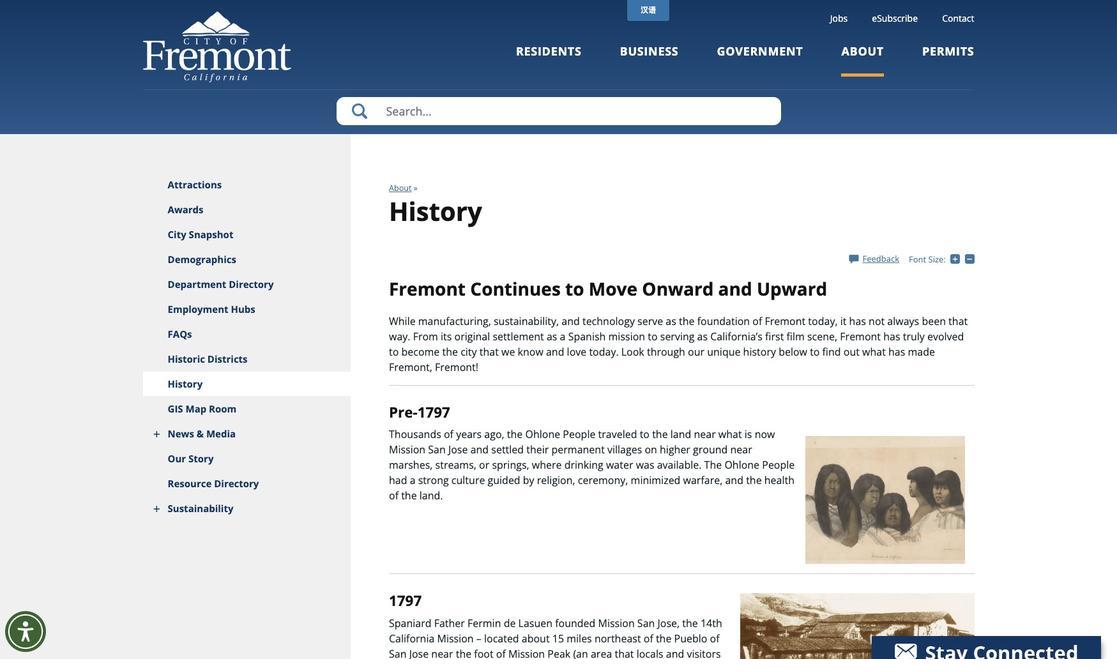Task type: locate. For each thing, give the bounding box(es) containing it.
1 vertical spatial jose
[[409, 647, 429, 659]]

it
[[840, 314, 847, 328]]

health
[[764, 474, 795, 488]]

a left spanish
[[560, 329, 566, 343]]

ohlone up their
[[525, 428, 560, 442]]

0 horizontal spatial fremont
[[389, 277, 466, 301]]

that
[[949, 314, 968, 328], [480, 345, 499, 359], [615, 647, 634, 659]]

the up settled on the bottom of the page
[[507, 428, 523, 442]]

what
[[862, 345, 886, 359], [719, 428, 742, 442]]

0 vertical spatial near
[[694, 428, 716, 442]]

way.
[[389, 329, 410, 343]]

people up the health
[[762, 458, 795, 472]]

miles
[[567, 632, 592, 646]]

california
[[389, 632, 435, 646]]

0 horizontal spatial people
[[563, 428, 596, 442]]

upward
[[757, 277, 827, 301]]

technology
[[583, 314, 635, 328]]

city
[[168, 228, 186, 241]]

from
[[413, 329, 438, 343]]

(an
[[573, 647, 588, 659]]

historic
[[168, 353, 205, 365]]

mission
[[608, 329, 645, 343]]

that up 'evolved'
[[949, 314, 968, 328]]

1 horizontal spatial that
[[615, 647, 634, 659]]

and inside spaniard father fermin de lasuen founded mission san jose, the 14th california mission – located about 15 miles northeast of the pueblo of san jose near the foot of mission peak (an area that locals and visito
[[666, 647, 684, 659]]

1 vertical spatial about
[[389, 183, 412, 194]]

california's
[[710, 329, 763, 343]]

original
[[455, 329, 490, 343]]

culture
[[452, 474, 485, 488]]

our story
[[168, 452, 214, 465]]

1 vertical spatial fremont
[[765, 314, 806, 328]]

below
[[779, 345, 807, 359]]

our
[[688, 345, 705, 359]]

0 vertical spatial that
[[949, 314, 968, 328]]

0 horizontal spatial history
[[168, 378, 203, 390]]

mission down father on the bottom left of page
[[437, 632, 474, 646]]

0 vertical spatial a
[[560, 329, 566, 343]]

0 horizontal spatial san
[[389, 647, 407, 659]]

1 vertical spatial a
[[410, 474, 416, 488]]

has
[[849, 314, 866, 328], [884, 329, 900, 343], [889, 345, 905, 359]]

directory down our story link
[[214, 477, 259, 490]]

what inside thousands of years ago, the ohlone people traveled to the land near what is now mission san jose and settled their permanent villages on higher ground near marshes, streams, or springs, where drinking water was available. the ohlone people had a strong culture guided by religion, ceremony, minimized warfare, and the health of the land.
[[719, 428, 742, 442]]

faqs
[[168, 328, 192, 340]]

1 vertical spatial san
[[637, 616, 655, 630]]

1 horizontal spatial fremont
[[765, 314, 806, 328]]

thousands of years ago, the ohlone people traveled to the land near what is now mission san jose and settled their permanent villages on higher ground near marshes, streams, or springs, where drinking water was available. the ohlone people had a strong culture guided by religion, ceremony, minimized warfare, and the health of the land.
[[389, 428, 795, 503]]

1 horizontal spatial history
[[389, 193, 482, 229]]

minimized
[[631, 474, 681, 488]]

0 vertical spatial has
[[849, 314, 866, 328]]

manufacturing,
[[418, 314, 491, 328]]

film
[[787, 329, 805, 343]]

jobs link
[[830, 12, 848, 24]]

0 horizontal spatial a
[[410, 474, 416, 488]]

peak
[[548, 647, 571, 659]]

1 horizontal spatial san
[[428, 443, 446, 457]]

of up the "california's"
[[753, 314, 762, 328]]

san
[[428, 443, 446, 457], [637, 616, 655, 630], [389, 647, 407, 659]]

religion,
[[537, 474, 575, 488]]

government link
[[717, 43, 803, 76]]

1 vertical spatial people
[[762, 458, 795, 472]]

jose up the streams,
[[448, 443, 468, 457]]

jose down california
[[409, 647, 429, 659]]

about for about
[[842, 43, 884, 59]]

resource directory
[[168, 477, 259, 490]]

their
[[527, 443, 549, 457]]

of
[[753, 314, 762, 328], [444, 428, 454, 442], [389, 489, 399, 503], [644, 632, 653, 646], [710, 632, 720, 646], [496, 647, 506, 659]]

what left the 'is'
[[719, 428, 742, 442]]

1797 up spaniard
[[389, 591, 422, 611]]

pre-
[[389, 402, 418, 422]]

marshes,
[[389, 458, 433, 472]]

its
[[441, 329, 452, 343]]

today,
[[808, 314, 838, 328]]

contact
[[942, 12, 974, 24]]

the left the health
[[746, 474, 762, 488]]

people up permanent
[[563, 428, 596, 442]]

near up ground
[[694, 428, 716, 442]]

2 horizontal spatial fremont
[[840, 329, 881, 343]]

0 vertical spatial history
[[389, 193, 482, 229]]

fremont up out
[[840, 329, 881, 343]]

sustainability link
[[143, 496, 351, 521]]

2 vertical spatial san
[[389, 647, 407, 659]]

of down had
[[389, 489, 399, 503]]

villages
[[607, 443, 642, 457]]

1 horizontal spatial a
[[560, 329, 566, 343]]

to down serve
[[648, 329, 658, 343]]

has right it
[[849, 314, 866, 328]]

near
[[694, 428, 716, 442], [730, 443, 752, 457], [431, 647, 453, 659]]

2 vertical spatial that
[[615, 647, 634, 659]]

1 horizontal spatial ohlone
[[725, 458, 760, 472]]

the up serving
[[679, 314, 695, 328]]

thousands
[[389, 428, 441, 442]]

1 horizontal spatial about
[[842, 43, 884, 59]]

lasuen
[[518, 616, 553, 630]]

media
[[206, 427, 236, 440]]

0 vertical spatial fremont
[[389, 277, 466, 301]]

and up foundation
[[718, 277, 752, 301]]

1 vertical spatial history
[[168, 378, 203, 390]]

land
[[671, 428, 691, 442]]

sustainability
[[168, 502, 233, 515]]

fremont up film
[[765, 314, 806, 328]]

that left we
[[480, 345, 499, 359]]

pueblo
[[674, 632, 707, 646]]

san left jose,
[[637, 616, 655, 630]]

ohlone right the at the bottom of the page
[[725, 458, 760, 472]]

as
[[666, 314, 676, 328], [547, 329, 557, 343], [697, 329, 708, 343]]

and down the pueblo
[[666, 647, 684, 659]]

as up serving
[[666, 314, 676, 328]]

ohlone people, drawing image
[[805, 436, 965, 564]]

1 vertical spatial that
[[480, 345, 499, 359]]

had
[[389, 474, 407, 488]]

to inside thousands of years ago, the ohlone people traveled to the land near what is now mission san jose and settled their permanent villages on higher ground near marshes, streams, or springs, where drinking water was available. the ohlone people had a strong culture guided by religion, ceremony, minimized warfare, and the health of the land.
[[640, 428, 650, 442]]

1 horizontal spatial what
[[862, 345, 886, 359]]

continues
[[470, 277, 561, 301]]

resource
[[168, 477, 212, 490]]

spaniard
[[389, 616, 432, 630]]

1 vertical spatial what
[[719, 428, 742, 442]]

people
[[563, 428, 596, 442], [762, 458, 795, 472]]

awards
[[168, 203, 203, 216]]

0 horizontal spatial near
[[431, 647, 453, 659]]

0 vertical spatial about
[[842, 43, 884, 59]]

as down sustainability,
[[547, 329, 557, 343]]

has down "always"
[[884, 329, 900, 343]]

0 vertical spatial about link
[[842, 43, 884, 76]]

directory for resource directory
[[214, 477, 259, 490]]

0 vertical spatial jose
[[448, 443, 468, 457]]

hubs
[[231, 303, 255, 316]]

1 horizontal spatial as
[[666, 314, 676, 328]]

what right out
[[862, 345, 886, 359]]

0 horizontal spatial that
[[480, 345, 499, 359]]

history
[[389, 193, 482, 229], [168, 378, 203, 390]]

fremont up "while"
[[389, 277, 466, 301]]

gis map room link
[[143, 397, 351, 422]]

0 vertical spatial san
[[428, 443, 446, 457]]

a inside thousands of years ago, the ohlone people traveled to the land near what is now mission san jose and settled their permanent villages on higher ground near marshes, streams, or springs, where drinking water was available. the ohlone people had a strong culture guided by religion, ceremony, minimized warfare, and the health of the land.
[[410, 474, 416, 488]]

directory down demographics link
[[229, 278, 274, 291]]

0 horizontal spatial about
[[389, 183, 412, 194]]

find
[[823, 345, 841, 359]]

and left love
[[546, 345, 564, 359]]

0 horizontal spatial jose
[[409, 647, 429, 659]]

ground
[[693, 443, 728, 457]]

1 horizontal spatial near
[[694, 428, 716, 442]]

size:
[[928, 254, 946, 265]]

as up our
[[697, 329, 708, 343]]

0 vertical spatial ohlone
[[525, 428, 560, 442]]

stay connected image
[[872, 633, 1100, 659]]

land.
[[420, 489, 443, 503]]

fermin
[[468, 616, 501, 630]]

2 vertical spatial near
[[431, 647, 453, 659]]

san up the streams,
[[428, 443, 446, 457]]

area
[[591, 647, 612, 659]]

font size:
[[909, 254, 946, 265]]

to down way.
[[389, 345, 399, 359]]

we
[[501, 345, 515, 359]]

san down california
[[389, 647, 407, 659]]

near down father on the bottom left of page
[[431, 647, 453, 659]]

1 vertical spatial about link
[[389, 183, 412, 194]]

1 horizontal spatial jose
[[448, 443, 468, 457]]

san inside thousands of years ago, the ohlone people traveled to the land near what is now mission san jose and settled their permanent villages on higher ground near marshes, streams, or springs, where drinking water was available. the ohlone people had a strong culture guided by religion, ceremony, minimized warfare, and the health of the land.
[[428, 443, 446, 457]]

contact link
[[942, 12, 974, 24]]

out
[[844, 345, 860, 359]]

near down the 'is'
[[730, 443, 752, 457]]

water
[[606, 458, 633, 472]]

the down had
[[401, 489, 417, 503]]

a right had
[[410, 474, 416, 488]]

1 vertical spatial has
[[884, 329, 900, 343]]

about inside about history
[[389, 183, 412, 194]]

1 horizontal spatial people
[[762, 458, 795, 472]]

has down truly at right
[[889, 345, 905, 359]]

scene,
[[807, 329, 838, 343]]

that down northeast
[[615, 647, 634, 659]]

mission down about on the left bottom
[[508, 647, 545, 659]]

1797 up thousands
[[418, 402, 450, 422]]

jose,
[[658, 616, 680, 630]]

0 vertical spatial what
[[862, 345, 886, 359]]

2 horizontal spatial near
[[730, 443, 752, 457]]

0 horizontal spatial what
[[719, 428, 742, 442]]

gis
[[168, 402, 183, 415]]

department directory link
[[143, 272, 351, 297]]

attractions
[[168, 178, 222, 191]]

sustainability,
[[494, 314, 559, 328]]

mission up marshes,
[[389, 443, 426, 457]]

the left foot
[[456, 647, 472, 659]]

higher
[[660, 443, 690, 457]]

or
[[479, 458, 489, 472]]

1 vertical spatial directory
[[214, 477, 259, 490]]

and up or
[[471, 443, 489, 457]]

to up 'on'
[[640, 428, 650, 442]]

0 vertical spatial directory
[[229, 278, 274, 291]]

mission
[[389, 443, 426, 457], [598, 616, 635, 630], [437, 632, 474, 646], [508, 647, 545, 659]]



Task type: vqa. For each thing, say whether or not it's contained in the screenshot.
information image
no



Task type: describe. For each thing, give the bounding box(es) containing it.
through
[[647, 345, 685, 359]]

the up 'on'
[[652, 428, 668, 442]]

residents
[[516, 43, 582, 59]]

of left years
[[444, 428, 454, 442]]

room
[[209, 402, 237, 415]]

mission inside thousands of years ago, the ohlone people traveled to the land near what is now mission san jose and settled their permanent villages on higher ground near marshes, streams, or springs, where drinking water was available. the ohlone people had a strong culture guided by religion, ceremony, minimized warfare, and the health of the land.
[[389, 443, 426, 457]]

esubscribe link
[[872, 12, 918, 24]]

news & media link
[[143, 422, 351, 447]]

been
[[922, 314, 946, 328]]

0 horizontal spatial as
[[547, 329, 557, 343]]

1 vertical spatial ohlone
[[725, 458, 760, 472]]

feedback
[[863, 253, 899, 264]]

map
[[186, 402, 206, 415]]

was
[[636, 458, 654, 472]]

department directory
[[168, 278, 274, 291]]

and up spanish
[[562, 314, 580, 328]]

jose inside spaniard father fermin de lasuen founded mission san jose, the 14th california mission – located about 15 miles northeast of the pueblo of san jose near the foot of mission peak (an area that locals and visito
[[409, 647, 429, 659]]

founded
[[555, 616, 596, 630]]

history inside columnusercontrol3 main content
[[389, 193, 482, 229]]

-
[[974, 253, 977, 265]]

love
[[567, 345, 587, 359]]

attractions link
[[143, 172, 351, 197]]

a inside while manufacturing, sustainability, and technology serve as the foundation of fremont today, it has not always been that way. from its original settlement as a spanish mission to serving as california's first film scene, fremont has truly evolved to become the city that we know and love today. look through our unique history below to find out what has made fremont, fremont!
[[560, 329, 566, 343]]

while manufacturing, sustainability, and technology serve as the foundation of fremont today, it has not always been that way. from its original settlement as a spanish mission to serving as california's first film scene, fremont has truly evolved to become the city that we know and love today. look through our unique history below to find out what has made fremont, fremont!
[[389, 314, 968, 374]]

of down 14th
[[710, 632, 720, 646]]

government
[[717, 43, 803, 59]]

feedback link
[[849, 253, 899, 264]]

history
[[743, 345, 776, 359]]

mission san jose, the first known photographic image, by c.e. watkins, 1853 image
[[740, 594, 974, 659]]

historic districts link
[[143, 347, 351, 372]]

directory for department directory
[[229, 278, 274, 291]]

onward
[[642, 277, 714, 301]]

14th
[[701, 616, 722, 630]]

0 horizontal spatial ohlone
[[525, 428, 560, 442]]

1 horizontal spatial about link
[[842, 43, 884, 76]]

our
[[168, 452, 186, 465]]

historic districts
[[168, 353, 248, 365]]

serving
[[660, 329, 695, 343]]

awards link
[[143, 197, 351, 222]]

while
[[389, 314, 416, 328]]

the up the pueblo
[[682, 616, 698, 630]]

look
[[621, 345, 644, 359]]

springs,
[[492, 458, 529, 472]]

first
[[765, 329, 784, 343]]

history link
[[143, 372, 351, 397]]

Search text field
[[336, 97, 781, 125]]

demographics link
[[143, 247, 351, 272]]

department
[[168, 278, 226, 291]]

about for about history
[[389, 183, 412, 194]]

of down located
[[496, 647, 506, 659]]

where
[[532, 458, 562, 472]]

gis map room
[[168, 402, 237, 415]]

the down its
[[442, 345, 458, 359]]

esubscribe
[[872, 12, 918, 24]]

to left find
[[810, 345, 820, 359]]

2 horizontal spatial san
[[637, 616, 655, 630]]

now
[[755, 428, 775, 442]]

evolved
[[927, 329, 964, 343]]

and right warfare,
[[725, 474, 744, 488]]

not
[[869, 314, 885, 328]]

spanish
[[568, 329, 606, 343]]

de
[[504, 616, 516, 630]]

2 vertical spatial fremont
[[840, 329, 881, 343]]

columnusercontrol3 main content
[[351, 134, 977, 659]]

to left the 'move'
[[565, 277, 584, 301]]

2 vertical spatial has
[[889, 345, 905, 359]]

made
[[908, 345, 935, 359]]

the down jose,
[[656, 632, 672, 646]]

located
[[484, 632, 519, 646]]

near inside spaniard father fermin de lasuen founded mission san jose, the 14th california mission – located about 15 miles northeast of the pueblo of san jose near the foot of mission peak (an area that locals and visito
[[431, 647, 453, 659]]

15
[[552, 632, 564, 646]]

fremont continues to move onward and upward
[[389, 277, 827, 301]]

0 vertical spatial 1797
[[418, 402, 450, 422]]

locals
[[637, 647, 663, 659]]

permits link
[[922, 43, 974, 76]]

years
[[456, 428, 482, 442]]

2 horizontal spatial as
[[697, 329, 708, 343]]

what inside while manufacturing, sustainability, and technology serve as the foundation of fremont today, it has not always been that way. from its original settlement as a spanish mission to serving as california's first film scene, fremont has truly evolved to become the city that we know and love today. look through our unique history below to find out what has made fremont, fremont!
[[862, 345, 886, 359]]

that inside spaniard father fermin de lasuen founded mission san jose, the 14th california mission – located about 15 miles northeast of the pueblo of san jose near the foot of mission peak (an area that locals and visito
[[615, 647, 634, 659]]

jose inside thousands of years ago, the ohlone people traveled to the land near what is now mission san jose and settled their permanent villages on higher ground near marshes, streams, or springs, where drinking water was available. the ohlone people had a strong culture guided by religion, ceremony, minimized warfare, and the health of the land.
[[448, 443, 468, 457]]

employment
[[168, 303, 228, 316]]

employment hubs
[[168, 303, 255, 316]]

news
[[168, 427, 194, 440]]

faqs link
[[143, 322, 351, 347]]

truly
[[903, 329, 925, 343]]

permits
[[922, 43, 974, 59]]

father
[[434, 616, 465, 630]]

0 vertical spatial people
[[563, 428, 596, 442]]

of inside while manufacturing, sustainability, and technology serve as the foundation of fremont today, it has not always been that way. from its original settlement as a spanish mission to serving as california's first film scene, fremont has truly evolved to become the city that we know and love today. look through our unique history below to find out what has made fremont, fremont!
[[753, 314, 762, 328]]

spaniard father fermin de lasuen founded mission san jose, the 14th california mission – located about 15 miles northeast of the pueblo of san jose near the foot of mission peak (an area that locals and visito
[[389, 616, 725, 659]]

1 vertical spatial near
[[730, 443, 752, 457]]

about
[[522, 632, 550, 646]]

about history
[[389, 183, 482, 229]]

permanent
[[552, 443, 605, 457]]

the
[[704, 458, 722, 472]]

today.
[[589, 345, 619, 359]]

become
[[401, 345, 440, 359]]

available.
[[657, 458, 702, 472]]

jobs
[[830, 12, 848, 24]]

2 horizontal spatial that
[[949, 314, 968, 328]]

districts
[[208, 353, 248, 365]]

on
[[645, 443, 657, 457]]

drinking
[[564, 458, 604, 472]]

our story link
[[143, 447, 351, 471]]

know
[[518, 345, 543, 359]]

of up locals
[[644, 632, 653, 646]]

streams,
[[435, 458, 476, 472]]

mission up northeast
[[598, 616, 635, 630]]

ceremony,
[[578, 474, 628, 488]]

0 horizontal spatial about link
[[389, 183, 412, 194]]

1 vertical spatial 1797
[[389, 591, 422, 611]]

foundation
[[697, 314, 750, 328]]



